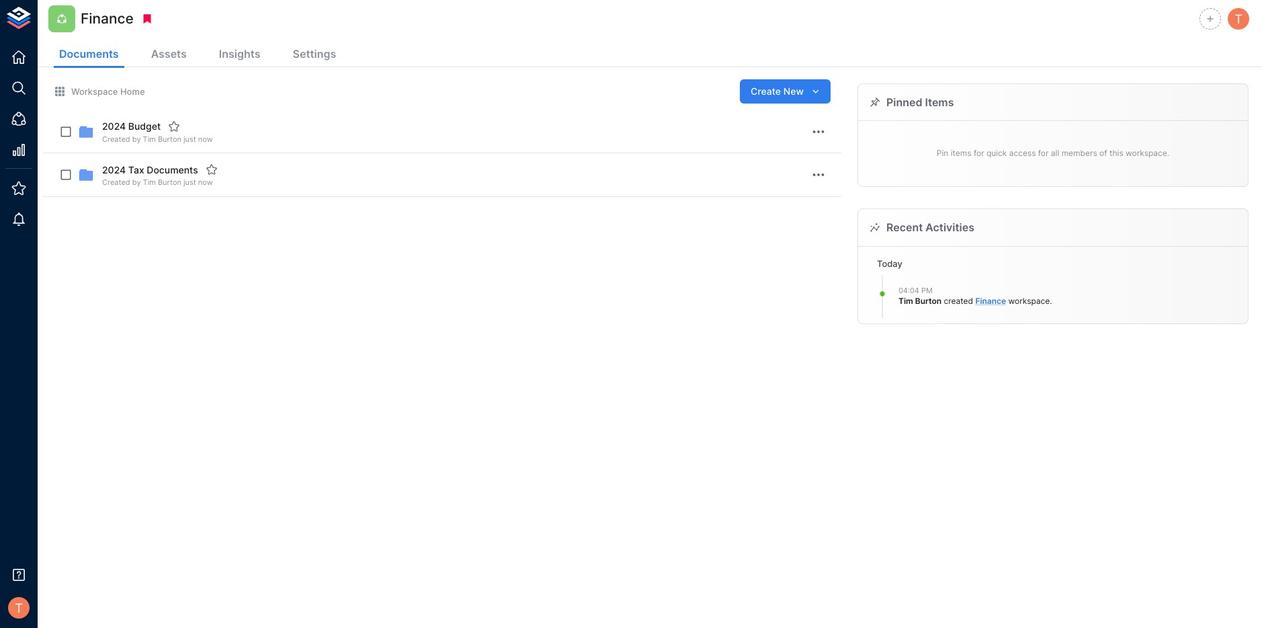 Task type: describe. For each thing, give the bounding box(es) containing it.
insights link
[[214, 42, 266, 68]]

pm
[[922, 286, 933, 295]]

pin items for quick access for all members of this workspace.
[[937, 148, 1170, 158]]

assets link
[[146, 42, 192, 68]]

create
[[751, 85, 781, 97]]

workspace home link
[[54, 85, 145, 98]]

t for rightmost "t" button
[[1235, 11, 1243, 26]]

2024 for 2024 tax documents
[[102, 164, 126, 175]]

remove bookmark image
[[141, 13, 153, 25]]

created by tim burton just now for budget
[[102, 134, 213, 144]]

2024 budget
[[102, 121, 161, 132]]

t for the bottommost "t" button
[[15, 600, 23, 615]]

items
[[951, 148, 972, 158]]

2024 for 2024 budget
[[102, 121, 126, 132]]

settings link
[[287, 42, 342, 68]]

all
[[1052, 148, 1060, 158]]

created for tax
[[102, 178, 130, 187]]

settings
[[293, 47, 336, 61]]

activities
[[926, 221, 975, 234]]

pin
[[937, 148, 949, 158]]

recent activities
[[887, 221, 975, 234]]

2 for from the left
[[1039, 148, 1049, 158]]

finance link
[[976, 296, 1007, 306]]

just for 2024 budget
[[184, 134, 196, 144]]

this
[[1110, 148, 1124, 158]]

workspace.
[[1126, 148, 1170, 158]]

created
[[945, 296, 974, 306]]

1 vertical spatial t button
[[4, 593, 34, 623]]

home
[[120, 86, 145, 97]]

1 horizontal spatial documents
[[147, 164, 198, 175]]

assets
[[151, 47, 187, 61]]

budget
[[128, 121, 161, 132]]

burton for budget
[[158, 134, 181, 144]]

favorite image for 2024 budget
[[168, 120, 180, 132]]

just for 2024 tax documents
[[184, 178, 196, 187]]

tim for budget
[[143, 134, 156, 144]]



Task type: locate. For each thing, give the bounding box(es) containing it.
favorite image right '2024 tax documents'
[[206, 164, 218, 176]]

created for budget
[[102, 134, 130, 144]]

by for budget
[[132, 134, 141, 144]]

0 vertical spatial t button
[[1227, 6, 1252, 32]]

0 vertical spatial favorite image
[[168, 120, 180, 132]]

created down tax
[[102, 178, 130, 187]]

2024
[[102, 121, 126, 132], [102, 164, 126, 175]]

created by tim burton just now for tax
[[102, 178, 213, 187]]

pinned
[[887, 95, 923, 109]]

2 2024 from the top
[[102, 164, 126, 175]]

1 horizontal spatial for
[[1039, 148, 1049, 158]]

0 horizontal spatial finance
[[81, 10, 134, 27]]

2024 left budget
[[102, 121, 126, 132]]

tim
[[143, 134, 156, 144], [143, 178, 156, 187], [899, 296, 914, 306]]

finance left remove bookmark image
[[81, 10, 134, 27]]

0 horizontal spatial t
[[15, 600, 23, 615]]

2024 tax documents
[[102, 164, 198, 175]]

finance
[[81, 10, 134, 27], [976, 296, 1007, 306]]

documents right tax
[[147, 164, 198, 175]]

created down 2024 budget
[[102, 134, 130, 144]]

pinned items
[[887, 95, 955, 109]]

1 horizontal spatial favorite image
[[206, 164, 218, 176]]

1 vertical spatial burton
[[158, 178, 181, 187]]

tim down '2024 tax documents'
[[143, 178, 156, 187]]

0 vertical spatial by
[[132, 134, 141, 144]]

0 horizontal spatial for
[[974, 148, 985, 158]]

1 vertical spatial finance
[[976, 296, 1007, 306]]

tim for tax
[[143, 178, 156, 187]]

0 horizontal spatial documents
[[59, 47, 119, 61]]

documents up workspace
[[59, 47, 119, 61]]

by
[[132, 134, 141, 144], [132, 178, 141, 187]]

0 vertical spatial now
[[198, 134, 213, 144]]

0 vertical spatial created
[[102, 134, 130, 144]]

items
[[926, 95, 955, 109]]

burton inside 04:04 pm tim burton created finance workspace .
[[916, 296, 942, 306]]

just up '2024 tax documents'
[[184, 134, 196, 144]]

created by tim burton just now down '2024 tax documents'
[[102, 178, 213, 187]]

now for 2024 tax documents
[[198, 178, 213, 187]]

quick
[[987, 148, 1008, 158]]

0 vertical spatial t
[[1235, 11, 1243, 26]]

access
[[1010, 148, 1037, 158]]

burton for tax
[[158, 178, 181, 187]]

favorite image
[[168, 120, 180, 132], [206, 164, 218, 176]]

just down '2024 tax documents'
[[184, 178, 196, 187]]

members
[[1062, 148, 1098, 158]]

04:04
[[899, 286, 920, 295]]

today
[[878, 258, 903, 269]]

created by tim burton just now
[[102, 134, 213, 144], [102, 178, 213, 187]]

workspace home
[[71, 86, 145, 97]]

04:04 pm tim burton created finance workspace .
[[899, 286, 1053, 306]]

2 just from the top
[[184, 178, 196, 187]]

for
[[974, 148, 985, 158], [1039, 148, 1049, 158]]

new
[[784, 85, 804, 97]]

create new
[[751, 85, 804, 97]]

1 vertical spatial by
[[132, 178, 141, 187]]

by for tax
[[132, 178, 141, 187]]

1 vertical spatial just
[[184, 178, 196, 187]]

by down tax
[[132, 178, 141, 187]]

tim down budget
[[143, 134, 156, 144]]

1 created by tim burton just now from the top
[[102, 134, 213, 144]]

1 horizontal spatial finance
[[976, 296, 1007, 306]]

documents
[[59, 47, 119, 61], [147, 164, 198, 175]]

0 vertical spatial finance
[[81, 10, 134, 27]]

of
[[1100, 148, 1108, 158]]

burton down pm on the top right of the page
[[916, 296, 942, 306]]

created by tim burton just now down budget
[[102, 134, 213, 144]]

workspace
[[71, 86, 118, 97]]

t button
[[1227, 6, 1252, 32], [4, 593, 34, 623]]

0 horizontal spatial t button
[[4, 593, 34, 623]]

for left all
[[1039, 148, 1049, 158]]

1 vertical spatial created
[[102, 178, 130, 187]]

2 vertical spatial tim
[[899, 296, 914, 306]]

tim down 04:04
[[899, 296, 914, 306]]

tim inside 04:04 pm tim burton created finance workspace .
[[899, 296, 914, 306]]

now
[[198, 134, 213, 144], [198, 178, 213, 187]]

0 vertical spatial burton
[[158, 134, 181, 144]]

finance right created
[[976, 296, 1007, 306]]

create new button
[[740, 79, 831, 104]]

1 2024 from the top
[[102, 121, 126, 132]]

2 vertical spatial burton
[[916, 296, 942, 306]]

just
[[184, 134, 196, 144], [184, 178, 196, 187]]

0 vertical spatial 2024
[[102, 121, 126, 132]]

1 now from the top
[[198, 134, 213, 144]]

by down 2024 budget
[[132, 134, 141, 144]]

2 now from the top
[[198, 178, 213, 187]]

recent
[[887, 221, 923, 234]]

2 created from the top
[[102, 178, 130, 187]]

1 created from the top
[[102, 134, 130, 144]]

1 horizontal spatial t
[[1235, 11, 1243, 26]]

0 horizontal spatial favorite image
[[168, 120, 180, 132]]

.
[[1051, 296, 1053, 306]]

tax
[[128, 164, 144, 175]]

1 vertical spatial now
[[198, 178, 213, 187]]

favorite image right budget
[[168, 120, 180, 132]]

documents link
[[54, 42, 124, 68]]

0 vertical spatial documents
[[59, 47, 119, 61]]

favorite image for 2024 tax documents
[[206, 164, 218, 176]]

for left quick
[[974, 148, 985, 158]]

2 by from the top
[[132, 178, 141, 187]]

1 vertical spatial 2024
[[102, 164, 126, 175]]

2 created by tim burton just now from the top
[[102, 178, 213, 187]]

0 vertical spatial created by tim burton just now
[[102, 134, 213, 144]]

0 vertical spatial tim
[[143, 134, 156, 144]]

t
[[1235, 11, 1243, 26], [15, 600, 23, 615]]

workspace
[[1009, 296, 1051, 306]]

1 horizontal spatial t button
[[1227, 6, 1252, 32]]

1 just from the top
[[184, 134, 196, 144]]

created
[[102, 134, 130, 144], [102, 178, 130, 187]]

1 for from the left
[[974, 148, 985, 158]]

1 vertical spatial t
[[15, 600, 23, 615]]

insights
[[219, 47, 261, 61]]

1 vertical spatial created by tim burton just now
[[102, 178, 213, 187]]

finance inside 04:04 pm tim burton created finance workspace .
[[976, 296, 1007, 306]]

1 vertical spatial tim
[[143, 178, 156, 187]]

2024 left tax
[[102, 164, 126, 175]]

1 by from the top
[[132, 134, 141, 144]]

0 vertical spatial just
[[184, 134, 196, 144]]

1 vertical spatial favorite image
[[206, 164, 218, 176]]

burton down '2024 tax documents'
[[158, 178, 181, 187]]

now for 2024 budget
[[198, 134, 213, 144]]

burton
[[158, 134, 181, 144], [158, 178, 181, 187], [916, 296, 942, 306]]

burton down budget
[[158, 134, 181, 144]]

1 vertical spatial documents
[[147, 164, 198, 175]]



Task type: vqa. For each thing, say whether or not it's contained in the screenshot.
Remove Bookmark image
yes



